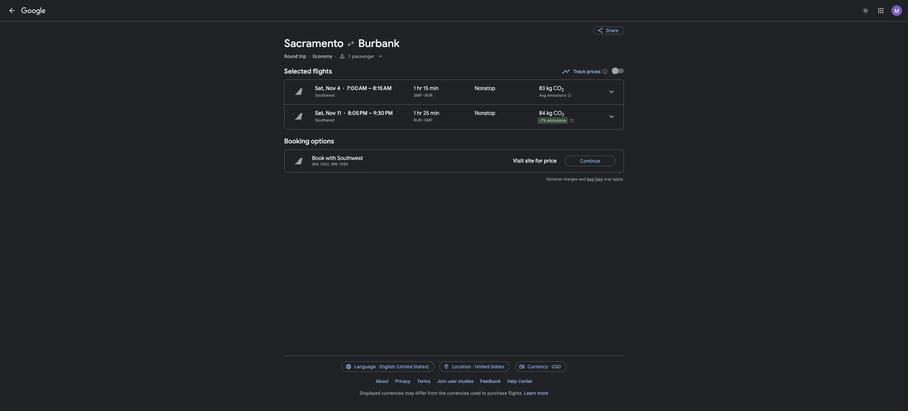 Task type: describe. For each thing, give the bounding box(es) containing it.
track prices
[[574, 69, 601, 75]]

8:05 pm – 9:30 pm
[[348, 110, 393, 117]]

prices
[[587, 69, 601, 75]]

co for 83 kg co
[[554, 85, 562, 92]]

smf inside 1 hr 25 min bur – smf
[[425, 118, 433, 123]]

1 hr 15 min smf – bur
[[414, 85, 439, 98]]

help
[[508, 379, 518, 385]]

2 wn from the left
[[331, 162, 338, 167]]

share
[[607, 28, 619, 34]]

(united
[[397, 364, 413, 370]]

continue
[[581, 158, 601, 164]]

departing flight on saturday, november 4. leaves sacramento international airport at 7:00 am on saturday, november 4 and arrives at hollywood burbank airport at 8:15 am on saturday, november 4. element
[[315, 85, 392, 92]]

list containing sat, nov 4
[[285, 80, 624, 129]]

Departure time: 8:05 PM. text field
[[348, 110, 368, 117]]

1 emissions from the top
[[548, 93, 567, 98]]

sat, nov 11
[[315, 110, 342, 117]]

used
[[471, 391, 481, 397]]

flights
[[313, 67, 332, 76]]

southwest for sat, nov 11
[[315, 118, 335, 123]]

charges
[[564, 177, 578, 182]]

help center
[[508, 379, 533, 385]]

learn
[[525, 391, 537, 397]]

economy
[[313, 54, 333, 59]]

usd
[[552, 364, 562, 370]]

displayed currencies may differ from the currencies used to purchase flights. learn more
[[360, 391, 549, 397]]

states)
[[414, 364, 429, 370]]

join user studies
[[438, 379, 474, 385]]

1 wn from the left
[[312, 162, 319, 167]]

2 emissions from the top
[[548, 119, 567, 123]]

84
[[540, 110, 546, 117]]

flights.
[[509, 391, 523, 397]]

kg for 83
[[547, 85, 553, 92]]

sat, nov 4
[[315, 85, 341, 92]]

go back image
[[8, 7, 16, 15]]

currency
[[528, 364, 549, 370]]

2 for 83 kg co
[[562, 87, 564, 93]]

main content containing sacramento
[[284, 21, 624, 182]]

7:00 am – 8:15 am
[[347, 85, 392, 92]]

1  image from the left
[[309, 54, 310, 59]]

for
[[536, 158, 543, 165]]

selected flights
[[284, 67, 332, 76]]

passenger
[[352, 54, 375, 59]]

total duration 1 hr 25 min. element
[[414, 110, 475, 118]]

2 currencies from the left
[[447, 391, 470, 397]]

9:30 pm
[[374, 110, 393, 117]]

avg emissions
[[540, 93, 567, 98]]

english
[[380, 364, 396, 370]]

join user studies link
[[434, 377, 477, 387]]

nonstop for 1 hr 15 min
[[475, 85, 496, 92]]

user
[[448, 379, 457, 385]]

1 currencies from the left
[[382, 391, 404, 397]]

– inside 1 hr 15 min smf – bur
[[422, 93, 425, 98]]

states
[[491, 364, 505, 370]]

privacy
[[395, 379, 411, 385]]

1 for 7:00 am – 8:15 am
[[414, 85, 416, 92]]

to
[[482, 391, 487, 397]]

Departure time: 7:00 AM. text field
[[347, 85, 367, 92]]

english (united states)
[[380, 364, 429, 370]]

feedback link
[[477, 377, 504, 387]]

avg
[[540, 93, 547, 98]]

booking options
[[284, 137, 334, 146]]

continue button
[[565, 153, 616, 169]]

flight details. return flight on saturday, november 11. leaves hollywood burbank airport at 8:05 pm on saturday, november 11 and arrives at sacramento international airport at 9:30 pm on saturday, november 11. image
[[604, 109, 620, 125]]

1562,
[[320, 162, 330, 167]]

return flight on saturday, november 11. leaves hollywood burbank airport at 8:05 pm on saturday, november 11 and arrives at sacramento international airport at 9:30 pm on saturday, november 11. element
[[315, 110, 393, 117]]

sacramento
[[284, 37, 344, 50]]

83
[[540, 85, 546, 92]]

loading results progress bar
[[0, 21, 909, 23]]

visit site for price
[[513, 158, 557, 165]]

book
[[312, 155, 325, 162]]

84 kg co 2
[[540, 110, 565, 118]]

the
[[439, 391, 446, 397]]

8:05 pm
[[348, 110, 368, 117]]

learn more link
[[525, 391, 549, 397]]

purchase
[[488, 391, 507, 397]]

round trip
[[284, 54, 306, 59]]

burbank
[[359, 37, 400, 50]]

bag
[[587, 177, 594, 182]]

track
[[574, 69, 586, 75]]

join
[[438, 379, 447, 385]]

language
[[355, 364, 376, 370]]

min for 1 hr 25 min
[[431, 110, 440, 117]]

booking
[[284, 137, 310, 146]]

help center link
[[504, 377, 536, 387]]

11
[[337, 110, 342, 117]]



Task type: locate. For each thing, give the bounding box(es) containing it.
1 left 15
[[414, 85, 416, 92]]

center
[[519, 379, 533, 385]]

nov left 4 at the top of page
[[326, 85, 336, 92]]

about link
[[373, 377, 392, 387]]

main content
[[284, 21, 624, 182]]

1 left 25
[[414, 110, 416, 117]]

hr left 15
[[417, 85, 422, 92]]

-7% emissions
[[540, 119, 567, 123]]

kg
[[547, 85, 553, 92], [547, 110, 553, 117]]

2 nov from the top
[[326, 110, 336, 117]]

1 passenger button
[[337, 48, 387, 64]]

1 horizontal spatial may
[[605, 177, 612, 182]]

1 horizontal spatial wn
[[331, 162, 338, 167]]

options
[[311, 137, 334, 146]]

2 up avg emissions
[[562, 87, 564, 93]]

1959
[[339, 162, 348, 167]]

hr left 25
[[417, 110, 422, 117]]

0 vertical spatial kg
[[547, 85, 553, 92]]

united
[[475, 364, 490, 370]]

smf
[[414, 93, 422, 98], [425, 118, 433, 123]]

more
[[538, 391, 549, 397]]

visit
[[513, 158, 524, 165]]

15
[[424, 85, 429, 92]]

1 hr from the top
[[417, 85, 422, 92]]

–
[[369, 85, 372, 92], [422, 93, 425, 98], [369, 110, 372, 117], [422, 118, 425, 123]]

southwest for sat, nov 4
[[315, 93, 335, 98]]

sat,
[[315, 85, 325, 92], [315, 110, 325, 117]]

kg inside 84 kg co 2
[[547, 110, 553, 117]]

hr inside 1 hr 15 min smf – bur
[[417, 85, 422, 92]]

optional charges and bag fees may apply.
[[547, 177, 624, 182]]

1 nonstop from the top
[[475, 85, 496, 92]]

flight details. departing flight on saturday, november 4. leaves sacramento international airport at 7:00 am on saturday, november 4 and arrives at hollywood burbank airport at 8:15 am on saturday, november 4. image
[[604, 84, 620, 100]]

2 vertical spatial 1
[[414, 110, 416, 117]]

0 vertical spatial 1
[[349, 54, 351, 59]]

2 vertical spatial southwest
[[337, 155, 363, 162]]

bag fees button
[[587, 177, 603, 182]]

1 vertical spatial may
[[405, 391, 414, 397]]

Arrival time: 9:30 PM. text field
[[374, 110, 393, 117]]

price
[[544, 158, 557, 165]]

0 vertical spatial bur
[[425, 93, 433, 98]]

0 horizontal spatial currencies
[[382, 391, 404, 397]]

nov for 11
[[326, 110, 336, 117]]

8:15 am
[[373, 85, 392, 92]]

– left 9:30 pm
[[369, 110, 372, 117]]

co
[[554, 85, 562, 92], [554, 110, 562, 117]]

southwest down sat, nov 4
[[315, 93, 335, 98]]

nonstop flight. element for 1 hr 15 min
[[475, 85, 496, 93]]

1 passenger
[[349, 54, 375, 59]]

7:00 am
[[347, 85, 367, 92]]

feedback
[[481, 379, 501, 385]]

2 nonstop flight. element from the top
[[475, 110, 496, 118]]

smf inside 1 hr 15 min smf – bur
[[414, 93, 422, 98]]

kg inside "83 kg co 2"
[[547, 85, 553, 92]]

fees
[[595, 177, 603, 182]]

may
[[605, 177, 612, 182], [405, 391, 414, 397]]

0 horizontal spatial wn
[[312, 162, 319, 167]]

bur down total duration 1 hr 25 min. element
[[414, 118, 422, 123]]

2 up -7% emissions
[[562, 112, 565, 118]]

studies
[[458, 379, 474, 385]]

min for 1 hr 15 min
[[430, 85, 439, 92]]

 image
[[309, 54, 310, 59], [335, 54, 337, 59]]

1 vertical spatial nonstop
[[475, 110, 496, 117]]

1 inside popup button
[[349, 54, 351, 59]]

hr
[[417, 85, 422, 92], [417, 110, 422, 117]]

co inside "83 kg co 2"
[[554, 85, 562, 92]]

 image right economy
[[335, 54, 337, 59]]

southwest down sat, nov 11
[[315, 118, 335, 123]]

apply.
[[613, 177, 624, 182]]

emissions down "83 kg co 2"
[[548, 93, 567, 98]]

and
[[579, 177, 586, 182]]

min right 25
[[431, 110, 440, 117]]

learn more about tracked prices image
[[602, 69, 608, 75]]

1 horizontal spatial smf
[[425, 118, 433, 123]]

25
[[424, 110, 430, 117]]

sat, down "flights"
[[315, 85, 325, 92]]

1 vertical spatial bur
[[414, 118, 422, 123]]

1 hr 25 min bur – smf
[[414, 110, 440, 123]]

1 vertical spatial smf
[[425, 118, 433, 123]]

2 inside "83 kg co 2"
[[562, 87, 564, 93]]

nov
[[326, 85, 336, 92], [326, 110, 336, 117]]

min right 15
[[430, 85, 439, 92]]

0 vertical spatial min
[[430, 85, 439, 92]]

kg right 84
[[547, 110, 553, 117]]

sat, for sat, nov 11
[[315, 110, 325, 117]]

from
[[428, 391, 438, 397]]

co up avg emissions
[[554, 85, 562, 92]]

sat, left the 11
[[315, 110, 325, 117]]

kg for 84
[[547, 110, 553, 117]]

selected
[[284, 67, 312, 76]]

co up -7% emissions
[[554, 110, 562, 117]]

– down 15
[[422, 93, 425, 98]]

-
[[540, 119, 541, 123]]

0 vertical spatial southwest
[[315, 93, 335, 98]]

share button
[[594, 27, 624, 35]]

0 vertical spatial co
[[554, 85, 562, 92]]

emissions
[[548, 93, 567, 98], [548, 119, 567, 123]]

wn down book
[[312, 162, 319, 167]]

1 sat, from the top
[[315, 85, 325, 92]]

2 nonstop from the top
[[475, 110, 496, 117]]

with
[[326, 155, 336, 162]]

trip
[[299, 54, 306, 59]]

currencies down privacy link
[[382, 391, 404, 397]]

0 vertical spatial sat,
[[315, 85, 325, 92]]

1 nov from the top
[[326, 85, 336, 92]]

1 vertical spatial 2
[[562, 112, 565, 118]]

southwest up 1959
[[337, 155, 363, 162]]

0 vertical spatial hr
[[417, 85, 422, 92]]

1 inside 1 hr 25 min bur – smf
[[414, 110, 416, 117]]

1 vertical spatial 1
[[414, 85, 416, 92]]

smf down 25
[[425, 118, 433, 123]]

 image right trip
[[309, 54, 310, 59]]

united states
[[475, 364, 505, 370]]

1 inside 1 hr 15 min smf – bur
[[414, 85, 416, 92]]

nonstop
[[475, 85, 496, 92], [475, 110, 496, 117]]

Arrival time: 8:15 AM. text field
[[373, 85, 392, 92]]

1 vertical spatial min
[[431, 110, 440, 117]]

1 for 8:05 pm – 9:30 pm
[[414, 110, 416, 117]]

hr for 15
[[417, 85, 422, 92]]

– inside 1 hr 25 min bur – smf
[[422, 118, 425, 123]]

smf up 1 hr 25 min bur – smf
[[414, 93, 422, 98]]

list
[[285, 80, 624, 129]]

privacy link
[[392, 377, 414, 387]]

min inside 1 hr 25 min bur – smf
[[431, 110, 440, 117]]

1 nonstop flight. element from the top
[[475, 85, 496, 93]]

1 vertical spatial nov
[[326, 110, 336, 117]]

83 kg co 2
[[540, 85, 564, 93]]

7%
[[541, 119, 547, 123]]

about
[[376, 379, 389, 385]]

wn down with
[[331, 162, 338, 167]]

wn
[[312, 162, 319, 167], [331, 162, 338, 167]]

location
[[453, 364, 472, 370]]

2
[[562, 87, 564, 93], [562, 112, 565, 118]]

1 vertical spatial southwest
[[315, 118, 335, 123]]

1 horizontal spatial  image
[[335, 54, 337, 59]]

min
[[430, 85, 439, 92], [431, 110, 440, 117]]

nov left the 11
[[326, 110, 336, 117]]

1 vertical spatial sat,
[[315, 110, 325, 117]]

0 vertical spatial may
[[605, 177, 612, 182]]

bur inside 1 hr 15 min smf – bur
[[425, 93, 433, 98]]

min inside 1 hr 15 min smf – bur
[[430, 85, 439, 92]]

2  image from the left
[[335, 54, 337, 59]]

optional
[[547, 177, 562, 182]]

0 horizontal spatial smf
[[414, 93, 422, 98]]

1 horizontal spatial bur
[[425, 93, 433, 98]]

southwest inside the book with southwest wn 1562, wn 1959
[[337, 155, 363, 162]]

southwest
[[315, 93, 335, 98], [315, 118, 335, 123], [337, 155, 363, 162]]

may left differ
[[405, 391, 414, 397]]

– left arrival time: 8:15 am. text field on the top left of page
[[369, 85, 372, 92]]

1 vertical spatial co
[[554, 110, 562, 117]]

1 vertical spatial emissions
[[548, 119, 567, 123]]

1 left passenger
[[349, 54, 351, 59]]

0 horizontal spatial may
[[405, 391, 414, 397]]

4
[[337, 85, 341, 92]]

terms link
[[414, 377, 434, 387]]

sat, for sat, nov 4
[[315, 85, 325, 92]]

nonstop flight. element
[[475, 85, 496, 93], [475, 110, 496, 118]]

1 vertical spatial kg
[[547, 110, 553, 117]]

bur inside 1 hr 25 min bur – smf
[[414, 118, 422, 123]]

2 inside 84 kg co 2
[[562, 112, 565, 118]]

terms
[[418, 379, 431, 385]]

bur
[[425, 93, 433, 98], [414, 118, 422, 123]]

0 vertical spatial emissions
[[548, 93, 567, 98]]

0 vertical spatial nov
[[326, 85, 336, 92]]

total duration 1 hr 15 min. element
[[414, 85, 475, 93]]

may right fees
[[605, 177, 612, 182]]

0 vertical spatial smf
[[414, 93, 422, 98]]

0 vertical spatial nonstop
[[475, 85, 496, 92]]

1 vertical spatial hr
[[417, 110, 422, 117]]

differ
[[416, 391, 427, 397]]

0 horizontal spatial bur
[[414, 118, 422, 123]]

site
[[526, 158, 535, 165]]

round
[[284, 54, 298, 59]]

nonstop flight. element for 1 hr 25 min
[[475, 110, 496, 118]]

Flight numbers WN 1562, WN 1959 text field
[[312, 162, 348, 167]]

nonstop for 1 hr 25 min
[[475, 110, 496, 117]]

book with southwest wn 1562, wn 1959
[[312, 155, 363, 167]]

nov for 4
[[326, 85, 336, 92]]

0 horizontal spatial  image
[[309, 54, 310, 59]]

0 vertical spatial 2
[[562, 87, 564, 93]]

currencies down join user studies
[[447, 391, 470, 397]]

displayed
[[360, 391, 381, 397]]

change appearance image
[[858, 3, 874, 19]]

co for 84 kg co
[[554, 110, 562, 117]]

bur down 15
[[425, 93, 433, 98]]

1 vertical spatial nonstop flight. element
[[475, 110, 496, 118]]

– down 25
[[422, 118, 425, 123]]

2 hr from the top
[[417, 110, 422, 117]]

hr for 25
[[417, 110, 422, 117]]

hr inside 1 hr 25 min bur – smf
[[417, 110, 422, 117]]

0 vertical spatial nonstop flight. element
[[475, 85, 496, 93]]

2 sat, from the top
[[315, 110, 325, 117]]

co inside 84 kg co 2
[[554, 110, 562, 117]]

emissions down 84 kg co 2 at top
[[548, 119, 567, 123]]

kg right 83
[[547, 85, 553, 92]]

Sacramento to Burbank and back text field
[[284, 37, 616, 50]]

2 for 84 kg co
[[562, 112, 565, 118]]

1 horizontal spatial currencies
[[447, 391, 470, 397]]



Task type: vqa. For each thing, say whether or not it's contained in the screenshot.
top 'Nonstop flight.' element
yes



